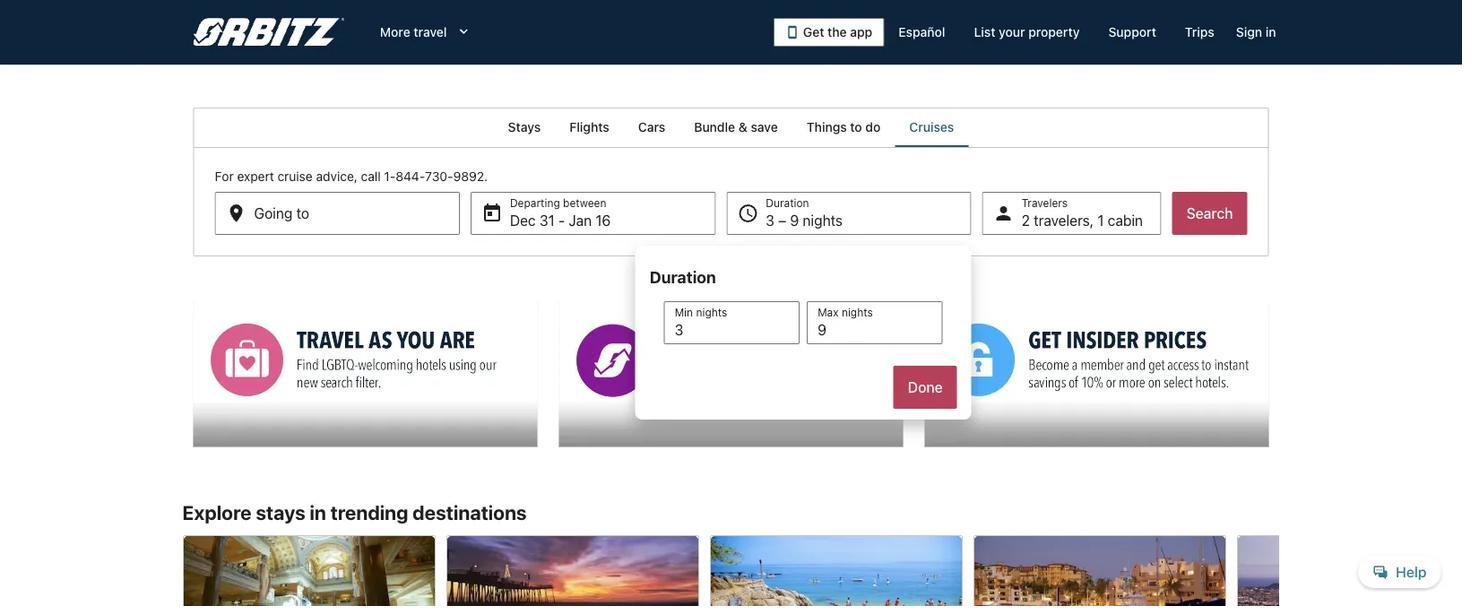 Task type: vqa. For each thing, say whether or not it's contained in the screenshot.
Car rental in New Orleans link
no



Task type: locate. For each thing, give the bounding box(es) containing it.
trips
[[1185, 25, 1215, 39]]

travel
[[414, 25, 447, 39]]

to
[[850, 120, 862, 134]]

0 horizontal spatial enter a number number field
[[664, 301, 800, 344]]

stays link
[[494, 108, 555, 147]]

0 horizontal spatial opens in a new window image
[[192, 300, 208, 316]]

flights
[[570, 120, 609, 134]]

app
[[850, 25, 873, 39]]

31
[[540, 212, 555, 229]]

cars link
[[624, 108, 680, 147]]

844-
[[396, 169, 425, 184]]

in
[[1266, 25, 1276, 39], [310, 501, 326, 524]]

more
[[380, 25, 410, 39]]

things to do link
[[792, 108, 895, 147]]

0 vertical spatial in
[[1266, 25, 1276, 39]]

get the app
[[803, 25, 873, 39]]

tab list containing stays
[[193, 108, 1269, 147]]

support
[[1108, 25, 1156, 39]]

0 horizontal spatial in
[[310, 501, 326, 524]]

the
[[828, 25, 847, 39]]

get the app link
[[774, 18, 884, 47]]

search
[[1187, 205, 1233, 222]]

2 opens in a new window image from the left
[[558, 300, 574, 316]]

&
[[739, 120, 748, 134]]

list
[[974, 25, 996, 39]]

opens in a new window image
[[192, 300, 208, 316], [558, 300, 574, 316], [924, 300, 940, 316]]

sign in
[[1236, 25, 1276, 39]]

16
[[596, 212, 611, 229]]

3
[[766, 212, 775, 229]]

for
[[215, 169, 234, 184]]

2 horizontal spatial opens in a new window image
[[924, 300, 940, 316]]

more travel button
[[366, 16, 486, 48]]

1 horizontal spatial opens in a new window image
[[558, 300, 574, 316]]

in right stays
[[310, 501, 326, 524]]

dec
[[510, 212, 536, 229]]

nights
[[803, 212, 843, 229]]

trending
[[330, 501, 408, 524]]

–
[[778, 212, 786, 229]]

-
[[558, 212, 565, 229]]

enter a number number field down duration
[[664, 301, 800, 344]]

in inside main content
[[310, 501, 326, 524]]

jan
[[569, 212, 592, 229]]

explore
[[182, 501, 252, 524]]

sign
[[1236, 25, 1262, 39]]

property
[[1028, 25, 1080, 39]]

9892.
[[453, 169, 488, 184]]

3 – 9 nights
[[766, 212, 843, 229]]

expert
[[237, 169, 274, 184]]

stays
[[256, 501, 305, 524]]

tab list inside explore stays in trending destinations main content
[[193, 108, 1269, 147]]

1 opens in a new window image from the left
[[192, 300, 208, 316]]

1
[[1098, 212, 1104, 229]]

enter a number number field up done
[[807, 301, 943, 344]]

1 horizontal spatial in
[[1266, 25, 1276, 39]]

1 horizontal spatial enter a number number field
[[807, 301, 943, 344]]

tab list
[[193, 108, 1269, 147]]

730-
[[425, 169, 453, 184]]

save
[[751, 120, 778, 134]]

your
[[999, 25, 1025, 39]]

call
[[361, 169, 381, 184]]

trips link
[[1171, 16, 1229, 48]]

cars
[[638, 120, 665, 134]]

in right sign
[[1266, 25, 1276, 39]]

support link
[[1094, 16, 1171, 48]]

1 vertical spatial in
[[310, 501, 326, 524]]

more travel
[[380, 25, 447, 39]]

Enter a number number field
[[664, 301, 800, 344], [807, 301, 943, 344]]



Task type: describe. For each thing, give the bounding box(es) containing it.
cruise
[[277, 169, 313, 184]]

in inside dropdown button
[[1266, 25, 1276, 39]]

2 travelers, 1 cabin
[[1022, 212, 1143, 229]]

dec 31 - jan 16
[[510, 212, 611, 229]]

explore stays in trending destinations main content
[[0, 108, 1462, 606]]

for expert cruise advice, call 1-844-730-9892.
[[215, 169, 488, 184]]

español button
[[884, 16, 960, 48]]

done
[[908, 379, 943, 396]]

stays
[[508, 120, 541, 134]]

duration
[[650, 267, 716, 286]]

explore stays in trending destinations
[[182, 501, 527, 524]]

2
[[1022, 212, 1030, 229]]

travelers,
[[1034, 212, 1094, 229]]

sign in button
[[1229, 16, 1283, 48]]

1-
[[384, 169, 396, 184]]

list your property
[[974, 25, 1080, 39]]

flights link
[[555, 108, 624, 147]]

done button
[[893, 366, 957, 409]]

destinations
[[413, 501, 527, 524]]

bundle & save link
[[680, 108, 792, 147]]

cruises link
[[895, 108, 968, 147]]

orbitz logo image
[[193, 18, 344, 47]]

bundle
[[694, 120, 735, 134]]

3 opens in a new window image from the left
[[924, 300, 940, 316]]

get
[[803, 25, 824, 39]]

1 enter a number number field from the left
[[664, 301, 800, 344]]

download the app button image
[[785, 25, 800, 39]]

2 enter a number number field from the left
[[807, 301, 943, 344]]

things
[[807, 120, 847, 134]]

cabin
[[1108, 212, 1143, 229]]

dec 31 - jan 16 button
[[471, 192, 716, 235]]

do
[[865, 120, 881, 134]]

cruises
[[909, 120, 954, 134]]

9
[[790, 212, 799, 229]]

things to do
[[807, 120, 881, 134]]

2 travelers, 1 cabin button
[[982, 192, 1162, 235]]

bundle & save
[[694, 120, 778, 134]]

advice,
[[316, 169, 358, 184]]

search button
[[1172, 192, 1247, 235]]

español
[[899, 25, 945, 39]]

3 – 9 nights button
[[726, 192, 971, 235]]

list your property link
[[960, 16, 1094, 48]]



